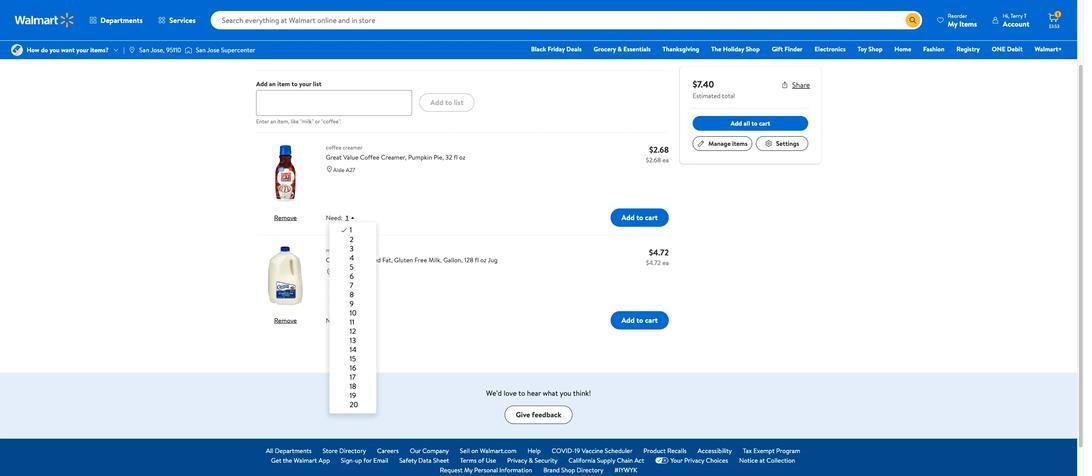 Task type: locate. For each thing, give the bounding box(es) containing it.
our
[[410, 446, 421, 455]]

1 vertical spatial your
[[299, 79, 311, 88]]

8
[[350, 289, 354, 299]]

item
[[277, 79, 290, 88]]

2 a27 from the top
[[346, 269, 355, 276]]

1 inside dropdown button
[[345, 214, 349, 221]]

list inside button
[[454, 98, 463, 108]]

privacy & security link
[[507, 456, 558, 465]]

1 horizontal spatial 2
[[350, 234, 354, 244]]

0 horizontal spatial 1
[[345, 214, 349, 221]]

2 right supercenter
[[256, 49, 260, 58]]

2 add to cart from the top
[[622, 315, 658, 325]]

0 vertical spatial &
[[618, 44, 622, 53]]

2 san from the left
[[196, 45, 206, 54]]

Search search field
[[211, 11, 922, 29]]

1 vertical spatial items
[[732, 139, 748, 148]]

cart for $2.68
[[645, 213, 658, 223]]

1 a27 from the top
[[346, 166, 355, 174]]

0 vertical spatial a27
[[346, 166, 355, 174]]

a27 for $2.68
[[346, 166, 355, 174]]

1 up 1, selected option
[[345, 214, 349, 221]]

0 vertical spatial 19
[[350, 390, 356, 400]]

your right item
[[299, 79, 311, 88]]

settings button
[[756, 136, 808, 151]]

1 vertical spatial my
[[464, 466, 473, 475]]

share
[[792, 80, 810, 90]]

or
[[315, 118, 320, 125]]

home
[[895, 44, 911, 53]]

1 san from the left
[[139, 45, 149, 54]]

1 vertical spatial 2
[[350, 234, 354, 244]]

0 vertical spatial aisle a27
[[333, 166, 355, 174]]

shop right toy
[[869, 44, 883, 53]]

help
[[528, 446, 541, 455]]

0 vertical spatial 2
[[256, 49, 260, 58]]

fat,
[[382, 256, 393, 265]]

3
[[350, 243, 354, 254]]

 image right |
[[128, 46, 136, 54]]

0 vertical spatial my
[[948, 19, 958, 29]]

milk 2% crystal 2% reduced fat, gluten free milk, gallon, 128 fl oz jug
[[326, 246, 498, 265]]

0 vertical spatial ea
[[662, 155, 669, 164]]

"coffee".
[[321, 118, 341, 125]]

2 for 3
[[350, 234, 354, 244]]

ea for $4.72
[[662, 258, 669, 267]]

0 horizontal spatial  image
[[11, 44, 23, 56]]

oz inside milk 2% crystal 2% reduced fat, gluten free milk, gallon, 128 fl oz jug
[[480, 256, 487, 265]]

0 vertical spatial items
[[261, 49, 276, 58]]

sign-up for email
[[341, 456, 388, 465]]

oz right 32
[[459, 153, 465, 162]]

2 remove from the top
[[274, 316, 297, 325]]

16 option
[[341, 363, 373, 373]]

1 vertical spatial &
[[529, 456, 533, 465]]

1 vertical spatial remove button
[[274, 316, 297, 325]]

0 vertical spatial remove
[[274, 213, 297, 222]]

need: up 1, selected option
[[326, 213, 343, 222]]

covid-
[[552, 446, 575, 455]]

1 ea from the top
[[662, 155, 669, 164]]

an for add
[[269, 79, 276, 88]]

supercenter
[[221, 45, 255, 54]]

1 horizontal spatial oz
[[480, 256, 487, 265]]

1 vertical spatial you
[[560, 388, 571, 398]]

0 horizontal spatial your
[[76, 45, 89, 54]]

1 vertical spatial aisle a27
[[333, 269, 355, 276]]

0 vertical spatial add to cart button
[[611, 209, 669, 227]]

1 add to cart button from the top
[[611, 209, 669, 227]]

aisle down great
[[333, 166, 345, 174]]

grocery & essentials link
[[590, 44, 655, 54]]

2 remove button from the top
[[274, 316, 297, 325]]

think!
[[573, 388, 591, 398]]

2 inside 2 3 4 5 6 7 8 9 10 11 12 13 14 15 16 17 18 19 20
[[350, 234, 354, 244]]

program
[[776, 446, 800, 455]]

directory up sign-
[[339, 446, 366, 455]]

0 horizontal spatial san
[[139, 45, 149, 54]]

aisle a27 up the 7
[[333, 269, 355, 276]]

0 vertical spatial list
[[313, 79, 321, 88]]

aisle a27 down value
[[333, 166, 355, 174]]

aisle a27
[[333, 166, 355, 174], [333, 269, 355, 276]]

your privacy choices link
[[655, 456, 728, 465]]

17 option
[[341, 372, 373, 382]]

2 aisle a27 from the top
[[333, 269, 355, 276]]

the
[[283, 456, 292, 465]]

0 vertical spatial aisle
[[333, 166, 345, 174]]

0 horizontal spatial items
[[261, 49, 276, 58]]

0 horizontal spatial list
[[313, 79, 321, 88]]

0 horizontal spatial oz
[[459, 153, 465, 162]]

20
[[350, 399, 358, 410]]

0 vertical spatial fl
[[454, 153, 458, 162]]

grocery & essentials
[[594, 44, 651, 53]]

shop right holiday
[[746, 44, 760, 53]]

remove for $2.68
[[274, 213, 297, 222]]

1 vertical spatial ea
[[662, 258, 669, 267]]

0 vertical spatial directory
[[339, 446, 366, 455]]

18
[[350, 381, 356, 391]]

1 vertical spatial list
[[454, 98, 463, 108]]

need: left 11
[[326, 316, 343, 325]]

a27 down value
[[346, 166, 355, 174]]

an left item
[[269, 79, 276, 88]]

covid-19 vaccine scheduler link
[[552, 446, 633, 456]]

0 vertical spatial cart
[[759, 119, 770, 128]]

 image
[[11, 44, 23, 56], [128, 46, 136, 54]]

1 horizontal spatial shop
[[746, 44, 760, 53]]

95110
[[166, 45, 181, 54]]

walmart image
[[15, 13, 74, 28]]

1 horizontal spatial fl
[[475, 256, 479, 265]]

& for grocery
[[618, 44, 622, 53]]

Walmart Site-Wide search field
[[211, 11, 922, 29]]

black
[[531, 44, 546, 53]]

aisle a27 for $2.68
[[333, 166, 355, 174]]

2 items
[[256, 49, 276, 58]]

$2.68
[[649, 144, 669, 155], [646, 155, 661, 164]]

0 vertical spatial need:
[[326, 213, 343, 222]]

free
[[415, 256, 427, 265]]

items
[[959, 19, 977, 29]]

1 horizontal spatial items
[[732, 139, 748, 148]]

fl right the 128
[[475, 256, 479, 265]]

1 aisle from the top
[[333, 166, 345, 174]]

1 vertical spatial directory
[[577, 466, 604, 475]]

shop for brand shop directory
[[561, 466, 575, 475]]

1 aisle a27 from the top
[[333, 166, 355, 174]]

1 remove from the top
[[274, 213, 297, 222]]

& right 'grocery'
[[618, 44, 622, 53]]

1 horizontal spatial 19
[[575, 446, 580, 455]]

ea inside $2.68 $2.68 ea
[[662, 155, 669, 164]]

security
[[535, 456, 558, 465]]

remove button
[[274, 213, 297, 222], [274, 316, 297, 325]]

grocery
[[594, 44, 616, 53]]

1 horizontal spatial departments
[[275, 446, 312, 455]]

0 horizontal spatial 19
[[350, 390, 356, 400]]

1 vertical spatial cart
[[645, 213, 658, 223]]

2 vertical spatial cart
[[645, 315, 658, 325]]

feedback
[[532, 410, 561, 420]]

1 vertical spatial aisle
[[333, 269, 345, 276]]

supply
[[597, 456, 615, 465]]

1 vertical spatial need:
[[326, 316, 343, 325]]

shop for toy shop
[[869, 44, 883, 53]]

0 horizontal spatial &
[[529, 456, 533, 465]]

a27
[[346, 166, 355, 174], [346, 269, 355, 276]]

32
[[445, 153, 452, 162]]

1 vertical spatial departments
[[275, 446, 312, 455]]

privacy up information
[[507, 456, 527, 465]]

13 option
[[341, 335, 373, 345]]

1 horizontal spatial directory
[[577, 466, 604, 475]]

0 vertical spatial 1
[[1057, 10, 1059, 18]]

1 horizontal spatial privacy
[[684, 456, 704, 465]]

list
[[313, 79, 321, 88], [454, 98, 463, 108]]

$4.72
[[649, 247, 669, 258], [646, 258, 661, 267]]

1 horizontal spatial list
[[454, 98, 463, 108]]

coffee
[[326, 143, 341, 151]]

1, selected option
[[341, 225, 373, 235]]

 image for how
[[11, 44, 23, 56]]

0 vertical spatial add to cart
[[622, 213, 658, 223]]

departments inside dropdown button
[[100, 15, 143, 25]]

1 up $3.53
[[1057, 10, 1059, 18]]

my down terms
[[464, 466, 473, 475]]

thanksgiving link
[[659, 44, 703, 54]]

1 vertical spatial add to cart button
[[611, 311, 669, 330]]

2 horizontal spatial 1
[[1057, 10, 1059, 18]]

add to cart for $4.72
[[622, 315, 658, 325]]

8 option
[[341, 289, 373, 299]]

5
[[350, 262, 354, 272]]

2 aisle from the top
[[333, 269, 345, 276]]

1 horizontal spatial  image
[[128, 46, 136, 54]]

1 vertical spatial fl
[[475, 256, 479, 265]]

0 vertical spatial departments
[[100, 15, 143, 25]]

 image left how
[[11, 44, 23, 56]]

10
[[350, 308, 356, 318]]

4
[[350, 253, 354, 263]]

0 vertical spatial your
[[76, 45, 89, 54]]

need:
[[326, 213, 343, 222], [326, 316, 343, 325]]

clear search field text image
[[895, 17, 902, 24]]

1
[[1057, 10, 1059, 18], [345, 214, 349, 221], [350, 225, 352, 235]]

2% down the 3
[[347, 256, 355, 265]]

1 vertical spatial 1
[[345, 214, 349, 221]]

1 horizontal spatial 1
[[350, 225, 352, 235]]

privacy right your
[[684, 456, 704, 465]]

home link
[[890, 44, 916, 54]]

9 option
[[341, 299, 373, 309]]

your right want
[[76, 45, 89, 54]]

1 vertical spatial remove
[[274, 316, 297, 325]]

0 horizontal spatial you
[[50, 45, 60, 54]]

tax exempt program link
[[743, 446, 800, 456]]

all departments
[[266, 446, 312, 455]]

store directory link
[[323, 446, 366, 456]]

hi,
[[1003, 12, 1010, 19]]

coffee
[[360, 153, 379, 162]]

fl inside milk 2% crystal 2% reduced fat, gluten free milk, gallon, 128 fl oz jug
[[475, 256, 479, 265]]

san for san jose, 95110
[[139, 45, 149, 54]]

like
[[291, 118, 299, 125]]

your
[[76, 45, 89, 54], [299, 79, 311, 88]]

san left "jose,"
[[139, 45, 149, 54]]

remove for $4.72
[[274, 316, 297, 325]]

items right manage
[[732, 139, 748, 148]]

my inside "notice at collection request my personal information"
[[464, 466, 473, 475]]

2 up the 4
[[350, 234, 354, 244]]

2 ea from the top
[[662, 258, 669, 267]]

1 add to cart from the top
[[622, 213, 658, 223]]

careers link
[[377, 446, 399, 456]]

share button
[[781, 80, 810, 90]]

you right do
[[50, 45, 60, 54]]

0 vertical spatial oz
[[459, 153, 465, 162]]

give feedback button
[[505, 406, 572, 424]]

0 vertical spatial an
[[269, 79, 276, 88]]

walmart+ link
[[1031, 44, 1066, 54]]

up
[[355, 456, 362, 465]]

1 horizontal spatial my
[[948, 19, 958, 29]]

1 vertical spatial a27
[[346, 269, 355, 276]]

essentials
[[623, 44, 651, 53]]

we'd love to hear what you think!
[[486, 388, 591, 398]]

18 option
[[341, 381, 373, 391]]

departments up |
[[100, 15, 143, 25]]

scheduler
[[605, 446, 633, 455]]

sign-
[[341, 456, 355, 465]]

0 vertical spatial remove button
[[274, 213, 297, 222]]

need: list box
[[330, 222, 376, 414]]

& down the help "link"
[[529, 456, 533, 465]]

1 vertical spatial 19
[[575, 446, 580, 455]]

all
[[744, 119, 750, 128]]

items right supercenter
[[261, 49, 276, 58]]

ea inside "$4.72 $4.72 ea"
[[662, 258, 669, 267]]

by
[[600, 48, 608, 59]]

items inside manage items button
[[732, 139, 748, 148]]

san jose, 95110
[[139, 45, 181, 54]]

gluten
[[394, 256, 413, 265]]

you
[[50, 45, 60, 54], [560, 388, 571, 398]]

shop right brand
[[561, 466, 575, 475]]

1 vertical spatial 2%
[[347, 256, 355, 265]]

1 remove button from the top
[[274, 213, 297, 222]]

12 option
[[341, 326, 373, 336]]

 image
[[185, 45, 192, 55]]

an
[[269, 79, 276, 88], [270, 118, 276, 125]]

1 vertical spatial add to cart
[[622, 315, 658, 325]]

aisle for $4.72
[[333, 269, 345, 276]]

enter an item, like "milk" or "coffee".
[[256, 118, 341, 125]]

an left item,
[[270, 118, 276, 125]]

0 horizontal spatial fl
[[454, 153, 458, 162]]

2 privacy from the left
[[684, 456, 704, 465]]

0 horizontal spatial 2
[[256, 49, 260, 58]]

fashion link
[[919, 44, 949, 54]]

2 option
[[341, 234, 373, 244]]

1 down 1 dropdown button
[[350, 225, 352, 235]]

& for privacy
[[529, 456, 533, 465]]

2 need: from the top
[[326, 316, 343, 325]]

7 option
[[341, 280, 373, 290]]

aisle down "crystal"
[[333, 269, 345, 276]]

2% right milk
[[337, 246, 344, 254]]

help link
[[528, 446, 541, 456]]

aisle for $2.68
[[333, 166, 345, 174]]

1 horizontal spatial san
[[196, 45, 206, 54]]

add to cart button
[[611, 209, 669, 227], [611, 311, 669, 330]]

your for items?
[[76, 45, 89, 54]]

a27 up the 7
[[346, 269, 355, 276]]

reduced
[[356, 256, 381, 265]]

remove button for $4.72
[[274, 316, 297, 325]]

my left items
[[948, 19, 958, 29]]

2 horizontal spatial shop
[[869, 44, 883, 53]]

oz left the jug
[[480, 256, 487, 265]]

0 horizontal spatial departments
[[100, 15, 143, 25]]

1 vertical spatial oz
[[480, 256, 487, 265]]

jug
[[488, 256, 498, 265]]

0 horizontal spatial shop
[[561, 466, 575, 475]]

1 vertical spatial an
[[270, 118, 276, 125]]

0 horizontal spatial my
[[464, 466, 473, 475]]

0 horizontal spatial privacy
[[507, 456, 527, 465]]

departments up the
[[275, 446, 312, 455]]

0 horizontal spatial 2%
[[337, 246, 344, 254]]

0 horizontal spatial directory
[[339, 446, 366, 455]]

1 horizontal spatial your
[[299, 79, 311, 88]]

account
[[1003, 19, 1030, 29]]

2 vertical spatial 1
[[350, 225, 352, 235]]

you right what
[[560, 388, 571, 398]]

fl right 32
[[454, 153, 458, 162]]

2 add to cart button from the top
[[611, 311, 669, 330]]

0 vertical spatial you
[[50, 45, 60, 54]]

1 horizontal spatial &
[[618, 44, 622, 53]]

for
[[363, 456, 372, 465]]

directory down california
[[577, 466, 604, 475]]

add to cart for $2.68
[[622, 213, 658, 223]]

0 vertical spatial 2%
[[337, 246, 344, 254]]

san left 'jose'
[[196, 45, 206, 54]]

aisle a27 for $4.72
[[333, 269, 355, 276]]



Task type: vqa. For each thing, say whether or not it's contained in the screenshot.
leftmost DEHYDRATED
no



Task type: describe. For each thing, give the bounding box(es) containing it.
sheet
[[433, 456, 449, 465]]

one debit link
[[988, 44, 1027, 54]]

directory inside brand shop directory link
[[577, 466, 604, 475]]

toy
[[858, 44, 867, 53]]

the
[[711, 44, 721, 53]]

give
[[516, 410, 530, 420]]

reorder
[[948, 12, 967, 19]]

my inside reorder my items
[[948, 19, 958, 29]]

1 need: from the top
[[326, 213, 343, 222]]

california supply chain act
[[569, 456, 644, 465]]

items for 2 items
[[261, 49, 276, 58]]

creamer
[[343, 143, 363, 151]]

notice at collection request my personal information
[[440, 456, 795, 475]]

enter
[[256, 118, 269, 125]]

15 option
[[341, 354, 373, 364]]

1 horizontal spatial 2%
[[347, 256, 355, 265]]

terry
[[1011, 12, 1023, 19]]

brand shop directory link
[[543, 465, 604, 475]]

services button
[[150, 9, 203, 31]]

san jose supercenter
[[196, 45, 255, 54]]

4 option
[[341, 253, 373, 263]]

reorder my items
[[948, 12, 977, 29]]

20 option
[[341, 399, 373, 410]]

19 inside 2 3 4 5 6 7 8 9 10 11 12 13 14 15 16 17 18 19 20
[[350, 390, 356, 400]]

6
[[350, 271, 354, 281]]

sort by
[[585, 48, 608, 59]]

13
[[350, 335, 356, 345]]

get
[[271, 456, 282, 465]]

add to list button
[[419, 94, 474, 112]]

get the walmart app link
[[271, 456, 330, 465]]

add to list
[[430, 98, 463, 108]]

2 for items
[[256, 49, 260, 58]]

1 inside need: list box
[[350, 225, 352, 235]]

manage items button
[[693, 136, 752, 151]]

safety
[[399, 456, 417, 465]]

cart inside button
[[759, 119, 770, 128]]

electronics link
[[810, 44, 850, 54]]

your
[[670, 456, 683, 465]]

#iywyk
[[615, 466, 637, 475]]

10 option
[[341, 308, 373, 318]]

do
[[41, 45, 48, 54]]

2 3 4 5 6 7 8 9 10 11 12 13 14 15 16 17 18 19 20
[[350, 234, 358, 410]]

value
[[343, 153, 358, 162]]

san for san jose supercenter
[[196, 45, 206, 54]]

19 option
[[341, 390, 373, 400]]

how
[[27, 45, 39, 54]]

remove button for $2.68
[[274, 213, 297, 222]]

black friday deals link
[[527, 44, 586, 54]]

store
[[323, 446, 338, 455]]

brand shop directory
[[543, 466, 604, 475]]

privacy & security
[[507, 456, 558, 465]]

safety data sheet link
[[399, 456, 449, 465]]

act
[[634, 456, 644, 465]]

give feedback
[[516, 410, 561, 420]]

sell on walmart.com link
[[460, 446, 517, 456]]

fl inside coffee creamer great value coffee creamer, pumpkin pie, 32 fl oz
[[454, 153, 458, 162]]

terms of use
[[460, 456, 496, 465]]

add to cart button for $4.72
[[611, 311, 669, 330]]

store directory
[[323, 446, 366, 455]]

oz inside coffee creamer great value coffee creamer, pumpkin pie, 32 fl oz
[[459, 153, 465, 162]]

the holiday shop
[[711, 44, 760, 53]]

walmart.com
[[480, 446, 517, 455]]

total
[[722, 91, 735, 100]]

your for list
[[299, 79, 311, 88]]

Add an item to your list text field
[[256, 90, 412, 116]]

company
[[422, 446, 449, 455]]

love
[[504, 388, 517, 398]]

recalls
[[667, 446, 687, 455]]

one
[[992, 44, 1006, 53]]

what
[[543, 388, 558, 398]]

1 horizontal spatial you
[[560, 388, 571, 398]]

app
[[319, 456, 330, 465]]

$3.53
[[1049, 23, 1060, 29]]

pie,
[[434, 153, 444, 162]]

registry link
[[952, 44, 984, 54]]

vaccine
[[582, 446, 603, 455]]

crystal 2% reduced fat, gluten free milk, gallon, 128 fl oz jug link
[[326, 255, 635, 265]]

search icon image
[[909, 17, 917, 24]]

at
[[760, 456, 765, 465]]

your privacy choices
[[670, 456, 728, 465]]

7
[[350, 280, 353, 290]]

 image for san
[[128, 46, 136, 54]]

great value coffee creamer, pumpkin pie, 32 fl oz link
[[326, 153, 635, 162]]

12
[[350, 326, 356, 336]]

ea for $2.68
[[662, 155, 669, 164]]

finder
[[785, 44, 803, 53]]

directory inside 'store directory' link
[[339, 446, 366, 455]]

notice at collection link
[[739, 456, 795, 465]]

creamer,
[[381, 153, 407, 162]]

information
[[499, 466, 532, 475]]

settings
[[776, 139, 799, 148]]

6 option
[[341, 271, 373, 281]]

add to cart button for $2.68
[[611, 209, 669, 227]]

1 privacy from the left
[[507, 456, 527, 465]]

black friday deals
[[531, 44, 582, 53]]

friday
[[548, 44, 565, 53]]

debit
[[1007, 44, 1023, 53]]

want
[[61, 45, 75, 54]]

cart for $4.72
[[645, 315, 658, 325]]

product recalls link
[[644, 446, 687, 456]]

accessibility
[[698, 446, 732, 455]]

collection
[[767, 456, 795, 465]]

11 option
[[341, 317, 373, 327]]

registry
[[957, 44, 980, 53]]

chain
[[617, 456, 633, 465]]

|
[[123, 45, 125, 54]]

a27 for $4.72
[[346, 269, 355, 276]]

request my personal information link
[[440, 465, 532, 475]]

5 option
[[341, 262, 373, 272]]

privacy choices icon image
[[655, 457, 669, 464]]

notice
[[739, 456, 758, 465]]

services
[[169, 15, 196, 25]]

deals
[[566, 44, 582, 53]]

milk,
[[429, 256, 442, 265]]

an for enter
[[270, 118, 276, 125]]

3 option
[[341, 243, 373, 254]]

14 option
[[341, 344, 373, 354]]

items for manage items
[[732, 139, 748, 148]]

sell on walmart.com
[[460, 446, 517, 455]]



